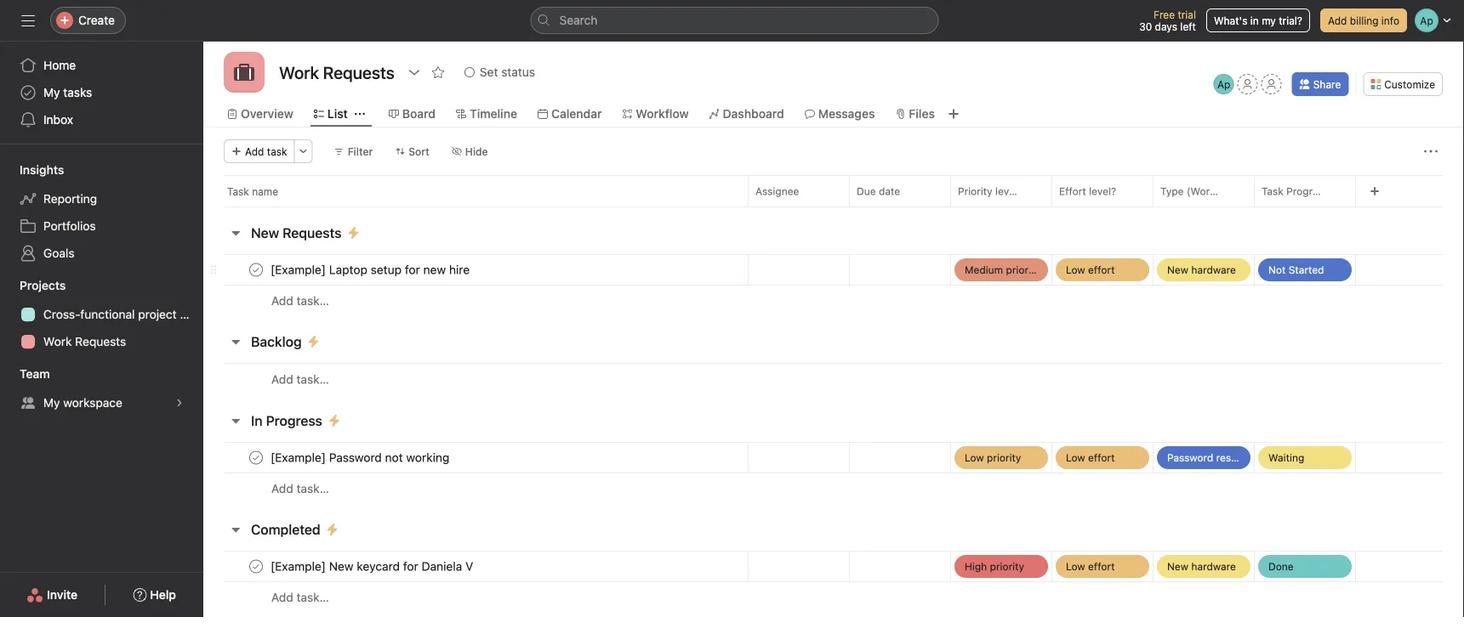 Task type: describe. For each thing, give the bounding box(es) containing it.
medium priority
[[965, 264, 1041, 276]]

header new requests tree grid
[[203, 254, 1464, 317]]

add for add task… "button" inside header in progress tree grid
[[272, 482, 293, 496]]

my
[[1262, 14, 1277, 26]]

teams element
[[0, 359, 203, 420]]

medium
[[965, 264, 1004, 276]]

sort button
[[388, 140, 437, 163]]

add task… button for completed
[[272, 589, 329, 608]]

customize
[[1385, 78, 1436, 90]]

not started button
[[1255, 255, 1356, 285]]

date
[[879, 186, 901, 197]]

completed
[[251, 522, 321, 538]]

add for add task… "button" inside header new requests tree grid
[[272, 294, 293, 308]]

due
[[857, 186, 876, 197]]

new for new requests
[[1168, 264, 1189, 276]]

inbox link
[[9, 106, 193, 134]]

new inside button
[[251, 225, 279, 241]]

files link
[[896, 105, 935, 123]]

list
[[328, 107, 348, 121]]

row for in progress
[[203, 443, 1464, 474]]

low effort for progress
[[1066, 452, 1115, 464]]

workspace
[[63, 396, 122, 410]]

header in progress tree grid
[[203, 443, 1464, 505]]

[Example] Password not working text field
[[267, 450, 455, 467]]

calendar link
[[538, 105, 602, 123]]

name
[[252, 186, 278, 197]]

backlog button
[[251, 327, 302, 357]]

priority
[[958, 186, 993, 197]]

low effort button for progress
[[1053, 443, 1153, 473]]

[example] laptop setup for new hire cell
[[203, 254, 749, 286]]

project
[[138, 308, 177, 322]]

waiting button
[[1255, 443, 1356, 473]]

show options image
[[408, 66, 421, 79]]

priority inside header completed tree grid
[[990, 561, 1025, 573]]

completed image for in
[[246, 448, 266, 469]]

password reset
[[1168, 452, 1241, 464]]

[example] new keycard for daniela v cell
[[203, 552, 749, 583]]

completed image inside [example] new keycard for daniela v cell
[[246, 557, 266, 577]]

messages link
[[805, 105, 875, 123]]

new requests
[[251, 225, 342, 241]]

effort for requests
[[1089, 264, 1115, 276]]

files
[[909, 107, 935, 121]]

rules for backlog image
[[307, 335, 321, 349]]

my workspace
[[43, 396, 122, 410]]

search button
[[531, 7, 939, 34]]

medium priority button
[[952, 255, 1052, 285]]

hardware for new requests
[[1192, 264, 1237, 276]]

level? for priority level?
[[996, 186, 1023, 197]]

sort
[[409, 146, 430, 157]]

new hardware button
[[1154, 255, 1255, 285]]

filter
[[348, 146, 373, 157]]

new hardware for new requests
[[1168, 264, 1237, 276]]

add field image
[[1370, 186, 1381, 197]]

my for my workspace
[[43, 396, 60, 410]]

add task button
[[224, 140, 295, 163]]

work
[[43, 335, 72, 349]]

password
[[1168, 452, 1214, 464]]

add for add task… "button" within the header completed tree grid
[[272, 591, 293, 605]]

reporting
[[43, 192, 97, 206]]

priority level?
[[958, 186, 1023, 197]]

add billing info
[[1329, 14, 1400, 26]]

low for in progress
[[1066, 452, 1086, 464]]

add task… row for in progress
[[203, 473, 1464, 505]]

ap
[[1218, 78, 1231, 90]]

cross-functional project plan link
[[9, 301, 203, 329]]

projects
[[20, 279, 66, 293]]

header completed tree grid
[[203, 552, 1464, 614]]

in progress button
[[251, 406, 322, 437]]

low effort button for requests
[[1053, 255, 1153, 285]]

add for 2nd add task… "button" from the top
[[272, 373, 293, 387]]

low effort inside dropdown button
[[1066, 561, 1115, 573]]

cross-
[[43, 308, 80, 322]]

0 horizontal spatial more actions image
[[298, 146, 309, 157]]

task… for in progress
[[297, 482, 329, 496]]

new hardware for completed
[[1168, 561, 1237, 573]]

overview link
[[227, 105, 293, 123]]

home link
[[9, 52, 193, 79]]

billing
[[1351, 14, 1379, 26]]

high priority
[[965, 561, 1025, 573]]

[Example] Laptop setup for new hire text field
[[267, 262, 475, 279]]

free
[[1154, 9, 1175, 20]]

row for completed
[[203, 552, 1464, 583]]

global element
[[0, 42, 203, 144]]

set status
[[480, 65, 535, 79]]

collapse task list for this section image for in progress
[[229, 415, 243, 428]]

2 task… from the top
[[297, 373, 329, 387]]

collapse task list for this section image for completed
[[229, 523, 243, 537]]

add task… button for in progress
[[272, 480, 329, 499]]

filter button
[[327, 140, 381, 163]]

low for new requests
[[1066, 264, 1086, 276]]

plan
[[180, 308, 203, 322]]

info
[[1382, 14, 1400, 26]]

completed checkbox for in progress
[[246, 448, 266, 469]]

priority for progress
[[987, 452, 1022, 464]]

level? for effort level?
[[1090, 186, 1117, 197]]

low effort for requests
[[1066, 264, 1115, 276]]

see details, my workspace image
[[174, 398, 185, 409]]

due date
[[857, 186, 901, 197]]

portfolios
[[43, 219, 96, 233]]

trial
[[1178, 9, 1197, 20]]

overview
[[241, 107, 293, 121]]

task for task name
[[227, 186, 249, 197]]

completed checkbox for completed
[[246, 557, 266, 577]]

rules for in progress image
[[328, 415, 341, 428]]

what's in my trial?
[[1215, 14, 1303, 26]]

requests for work requests
[[75, 335, 126, 349]]

hide button
[[444, 140, 496, 163]]

task progress
[[1262, 186, 1330, 197]]

search list box
[[531, 7, 939, 34]]

priority for requests
[[1006, 264, 1041, 276]]

rules for completed image
[[326, 523, 339, 537]]

what's in my trial? button
[[1207, 9, 1311, 32]]

new for completed
[[1168, 561, 1189, 573]]

add for add billing info button
[[1329, 14, 1348, 26]]

low priority
[[965, 452, 1022, 464]]

tasks
[[63, 86, 92, 100]]

messages
[[819, 107, 875, 121]]

trial?
[[1279, 14, 1303, 26]]

reporting link
[[9, 186, 193, 213]]

add task… row for completed
[[203, 582, 1464, 614]]

Completed checkbox
[[246, 260, 266, 280]]

collapse task list for this section image for backlog
[[229, 335, 243, 349]]

search
[[560, 13, 598, 27]]

low effort button
[[1053, 552, 1153, 582]]

hide
[[465, 146, 488, 157]]



Task type: vqa. For each thing, say whether or not it's contained in the screenshot.
Search tasks, projects, and more text field
no



Task type: locate. For each thing, give the bounding box(es) containing it.
new requests button
[[251, 218, 342, 249]]

1 vertical spatial collapse task list for this section image
[[229, 523, 243, 537]]

free trial 30 days left
[[1140, 9, 1197, 32]]

task
[[267, 146, 287, 157]]

0 horizontal spatial level?
[[996, 186, 1023, 197]]

add inside header in progress tree grid
[[272, 482, 293, 496]]

not
[[1269, 264, 1286, 276]]

hardware left the not
[[1192, 264, 1237, 276]]

team
[[20, 367, 50, 381]]

new inside dropdown button
[[1168, 264, 1189, 276]]

add task… button down 'completed'
[[272, 589, 329, 608]]

row
[[203, 175, 1464, 207], [224, 206, 1444, 208], [203, 254, 1464, 286], [203, 443, 1464, 474], [203, 552, 1464, 583]]

add task… button up 'completed'
[[272, 480, 329, 499]]

add task… inside header new requests tree grid
[[272, 294, 329, 308]]

completed image inside [example] laptop setup for new hire cell
[[246, 260, 266, 280]]

details image
[[728, 265, 738, 275]]

1 vertical spatial requests
[[75, 335, 126, 349]]

1 collapse task list for this section image from the top
[[229, 415, 243, 428]]

add task… button for new requests
[[272, 292, 329, 311]]

2 effort from the top
[[1089, 452, 1115, 464]]

workflow link
[[623, 105, 689, 123]]

3 low effort from the top
[[1066, 561, 1115, 573]]

task… inside header new requests tree grid
[[297, 294, 329, 308]]

task name
[[227, 186, 278, 197]]

1 collapse task list for this section image from the top
[[229, 226, 243, 240]]

1 task… from the top
[[297, 294, 329, 308]]

level? right priority
[[996, 186, 1023, 197]]

help button
[[122, 580, 187, 611]]

task… down rules for backlog icon
[[297, 373, 329, 387]]

collapse task list for this section image for new requests
[[229, 226, 243, 240]]

2 hardware from the top
[[1192, 561, 1237, 573]]

workflow
[[636, 107, 689, 121]]

add inside button
[[1329, 14, 1348, 26]]

row containing high priority
[[203, 552, 1464, 583]]

completed image down new requests
[[246, 260, 266, 280]]

add task… inside header in progress tree grid
[[272, 482, 329, 496]]

1 horizontal spatial requests
[[283, 225, 342, 241]]

progress right in
[[266, 413, 322, 429]]

completed image inside [example] password not working "cell"
[[246, 448, 266, 469]]

1 new hardware from the top
[[1168, 264, 1237, 276]]

goals
[[43, 246, 75, 260]]

add task… button inside header in progress tree grid
[[272, 480, 329, 499]]

add down backlog button
[[272, 373, 293, 387]]

share button
[[1293, 72, 1349, 96]]

completed image
[[246, 260, 266, 280], [246, 448, 266, 469], [246, 557, 266, 577]]

task up the not
[[1262, 186, 1284, 197]]

30
[[1140, 20, 1153, 32]]

help
[[150, 589, 176, 603]]

tab actions image
[[355, 109, 365, 119]]

new hardware inside new hardware dropdown button
[[1168, 264, 1237, 276]]

assignee
[[756, 186, 800, 197]]

[example] password not working cell
[[203, 443, 749, 474]]

completed checkbox inside [example] password not working "cell"
[[246, 448, 266, 469]]

effort for progress
[[1089, 452, 1115, 464]]

insights element
[[0, 155, 203, 271]]

3 completed image from the top
[[246, 557, 266, 577]]

2 my from the top
[[43, 396, 60, 410]]

2 task from the left
[[1262, 186, 1284, 197]]

add task… inside header completed tree grid
[[272, 591, 329, 605]]

1 vertical spatial new hardware
[[1168, 561, 1237, 573]]

task… up rules for backlog icon
[[297, 294, 329, 308]]

low effort inside header new requests tree grid
[[1066, 264, 1115, 276]]

requests
[[283, 225, 342, 241], [75, 335, 126, 349]]

2 add task… from the top
[[272, 373, 329, 387]]

hardware
[[1192, 264, 1237, 276], [1192, 561, 1237, 573]]

low effort inside header in progress tree grid
[[1066, 452, 1115, 464]]

new hardware inside new hardware popup button
[[1168, 561, 1237, 573]]

my inside the my workspace link
[[43, 396, 60, 410]]

hardware left done
[[1192, 561, 1237, 573]]

briefcase image
[[234, 62, 254, 83]]

add up 'completed'
[[272, 482, 293, 496]]

goals link
[[9, 240, 193, 267]]

1 vertical spatial low effort
[[1066, 452, 1115, 464]]

add task… for new requests
[[272, 294, 329, 308]]

password reset button
[[1154, 443, 1255, 473]]

requests left rules for new requests icon on the top left
[[283, 225, 342, 241]]

2 vertical spatial effort
[[1089, 561, 1115, 573]]

days
[[1155, 20, 1178, 32]]

progress
[[1287, 186, 1330, 197], [266, 413, 322, 429]]

backlog
[[251, 334, 302, 350]]

more actions image
[[1425, 145, 1438, 158], [298, 146, 309, 157]]

low inside header new requests tree grid
[[1066, 264, 1086, 276]]

completed checkbox down in
[[246, 448, 266, 469]]

collapse task list for this section image
[[229, 415, 243, 428], [229, 523, 243, 537]]

completed image for new
[[246, 260, 266, 280]]

0 horizontal spatial task
[[227, 186, 249, 197]]

hide sidebar image
[[21, 14, 35, 27]]

high priority button
[[952, 552, 1052, 582]]

add task… button inside header new requests tree grid
[[272, 292, 329, 311]]

new hardware left the not
[[1168, 264, 1237, 276]]

my tasks
[[43, 86, 92, 100]]

hardware for completed
[[1192, 561, 1237, 573]]

0 vertical spatial hardware
[[1192, 264, 1237, 276]]

0 vertical spatial collapse task list for this section image
[[229, 226, 243, 240]]

low for completed
[[1066, 561, 1086, 573]]

add inside header completed tree grid
[[272, 591, 293, 605]]

timeline link
[[456, 105, 517, 123]]

0 vertical spatial priority
[[1006, 264, 1041, 276]]

None text field
[[275, 57, 399, 88]]

create button
[[50, 7, 126, 34]]

new hardware left done
[[1168, 561, 1237, 573]]

collapse task list for this section image left in
[[229, 415, 243, 428]]

my workspace link
[[9, 390, 193, 417]]

1 horizontal spatial progress
[[1287, 186, 1330, 197]]

task for task progress
[[1262, 186, 1284, 197]]

add task… row
[[203, 285, 1464, 317], [203, 363, 1464, 396], [203, 473, 1464, 505], [203, 582, 1464, 614]]

low
[[1066, 264, 1086, 276], [965, 452, 984, 464], [1066, 452, 1086, 464], [1066, 561, 1086, 573]]

1 vertical spatial hardware
[[1192, 561, 1237, 573]]

invite
[[47, 589, 78, 603]]

1 vertical spatial effort
[[1089, 452, 1115, 464]]

hardware inside dropdown button
[[1192, 264, 1237, 276]]

2 low effort button from the top
[[1053, 443, 1153, 473]]

new
[[251, 225, 279, 241], [1168, 264, 1189, 276], [1168, 561, 1189, 573]]

1 effort from the top
[[1089, 264, 1115, 276]]

Completed checkbox
[[246, 448, 266, 469], [246, 557, 266, 577]]

task
[[227, 186, 249, 197], [1262, 186, 1284, 197]]

completed image down 'completed'
[[246, 557, 266, 577]]

inbox
[[43, 113, 73, 127]]

my for my tasks
[[43, 86, 60, 100]]

2 low effort from the top
[[1066, 452, 1115, 464]]

0 horizontal spatial requests
[[75, 335, 126, 349]]

add task… button inside header completed tree grid
[[272, 589, 329, 608]]

add up backlog button
[[272, 294, 293, 308]]

new inside popup button
[[1168, 561, 1189, 573]]

effort inside dropdown button
[[1089, 561, 1115, 573]]

calendar
[[551, 107, 602, 121]]

2 add task… row from the top
[[203, 363, 1464, 396]]

add task… button down rules for backlog icon
[[272, 371, 329, 389]]

home
[[43, 58, 76, 72]]

completed checkbox inside [example] new keycard for daniela v cell
[[246, 557, 266, 577]]

priority inside "popup button"
[[1006, 264, 1041, 276]]

task… inside header completed tree grid
[[297, 591, 329, 605]]

task… for completed
[[297, 591, 329, 605]]

add task… up 'completed'
[[272, 482, 329, 496]]

collapse task list for this section image left completed button
[[229, 523, 243, 537]]

row for new requests
[[203, 254, 1464, 286]]

low priority button
[[952, 443, 1052, 473]]

add task
[[245, 146, 287, 157]]

0 vertical spatial completed image
[[246, 260, 266, 280]]

team button
[[0, 364, 50, 385]]

add down 'completed'
[[272, 591, 293, 605]]

high
[[965, 561, 988, 573]]

requests for new requests
[[283, 225, 342, 241]]

in
[[1251, 14, 1259, 26]]

1 task from the left
[[227, 186, 249, 197]]

waiting
[[1269, 452, 1305, 464]]

0 horizontal spatial progress
[[266, 413, 322, 429]]

0 vertical spatial low effort
[[1066, 264, 1115, 276]]

2 add task… button from the top
[[272, 371, 329, 389]]

1 horizontal spatial level?
[[1090, 186, 1117, 197]]

completed image down in
[[246, 448, 266, 469]]

add task… down rules for backlog icon
[[272, 373, 329, 387]]

set
[[480, 65, 498, 79]]

1 vertical spatial my
[[43, 396, 60, 410]]

2 new hardware from the top
[[1168, 561, 1237, 573]]

priority inside header in progress tree grid
[[987, 452, 1022, 464]]

customize button
[[1364, 72, 1444, 96]]

done
[[1269, 561, 1294, 573]]

2 vertical spatial new
[[1168, 561, 1189, 573]]

insights
[[20, 163, 64, 177]]

task left name
[[227, 186, 249, 197]]

1 my from the top
[[43, 86, 60, 100]]

1 vertical spatial completed checkbox
[[246, 557, 266, 577]]

row containing task name
[[203, 175, 1464, 207]]

0 vertical spatial completed checkbox
[[246, 448, 266, 469]]

1 level? from the left
[[996, 186, 1023, 197]]

add task… up rules for backlog icon
[[272, 294, 329, 308]]

requests down cross-functional project plan link
[[75, 335, 126, 349]]

1 completed image from the top
[[246, 260, 266, 280]]

effort
[[1060, 186, 1087, 197]]

invite button
[[15, 580, 89, 611]]

effort level?
[[1060, 186, 1117, 197]]

add inside 'button'
[[245, 146, 264, 157]]

add left task
[[245, 146, 264, 157]]

more actions image right task
[[298, 146, 309, 157]]

1 low effort from the top
[[1066, 264, 1115, 276]]

my left tasks
[[43, 86, 60, 100]]

my down team
[[43, 396, 60, 410]]

4 task… from the top
[[297, 591, 329, 605]]

status
[[501, 65, 535, 79]]

task… for new requests
[[297, 294, 329, 308]]

task…
[[297, 294, 329, 308], [297, 373, 329, 387], [297, 482, 329, 496], [297, 591, 329, 605]]

add task… row for new requests
[[203, 285, 1464, 317]]

2 completed checkbox from the top
[[246, 557, 266, 577]]

projects element
[[0, 271, 203, 359]]

1 add task… button from the top
[[272, 292, 329, 311]]

[Example] New keycard for Daniela V text field
[[267, 559, 479, 576]]

task… inside header in progress tree grid
[[297, 482, 329, 496]]

add task… down 'completed'
[[272, 591, 329, 605]]

1 vertical spatial low effort button
[[1053, 443, 1153, 473]]

task… up the rules for completed "icon"
[[297, 482, 329, 496]]

1 horizontal spatial more actions image
[[1425, 145, 1438, 158]]

more actions image down the customize
[[1425, 145, 1438, 158]]

1 vertical spatial collapse task list for this section image
[[229, 335, 243, 349]]

4 add task… button from the top
[[272, 589, 329, 608]]

add task… for completed
[[272, 591, 329, 605]]

what's
[[1215, 14, 1248, 26]]

3 effort from the top
[[1089, 561, 1115, 573]]

collapse task list for this section image
[[229, 226, 243, 240], [229, 335, 243, 349]]

progress for in progress
[[266, 413, 322, 429]]

add task… button up rules for backlog icon
[[272, 292, 329, 311]]

left
[[1181, 20, 1197, 32]]

2 collapse task list for this section image from the top
[[229, 335, 243, 349]]

3 add task… from the top
[[272, 482, 329, 496]]

1 horizontal spatial task
[[1262, 186, 1284, 197]]

add left billing
[[1329, 14, 1348, 26]]

2 vertical spatial priority
[[990, 561, 1025, 573]]

add task… for in progress
[[272, 482, 329, 496]]

1 vertical spatial new
[[1168, 264, 1189, 276]]

list link
[[314, 105, 348, 123]]

1 add task… from the top
[[272, 294, 329, 308]]

0 vertical spatial my
[[43, 86, 60, 100]]

timeline
[[470, 107, 517, 121]]

0 vertical spatial low effort button
[[1053, 255, 1153, 285]]

collapse task list for this section image down task name
[[229, 226, 243, 240]]

cross-functional project plan
[[43, 308, 203, 322]]

progress inside button
[[266, 413, 322, 429]]

3 add task… button from the top
[[272, 480, 329, 499]]

0 vertical spatial progress
[[1287, 186, 1330, 197]]

1 hardware from the top
[[1192, 264, 1237, 276]]

my inside my tasks link
[[43, 86, 60, 100]]

progress for task progress
[[1287, 186, 1330, 197]]

ap button
[[1214, 74, 1235, 94]]

insights button
[[0, 162, 64, 179]]

0 vertical spatial collapse task list for this section image
[[229, 415, 243, 428]]

requests inside button
[[283, 225, 342, 241]]

1 add task… row from the top
[[203, 285, 1464, 317]]

work requests
[[43, 335, 126, 349]]

low inside popup button
[[965, 452, 984, 464]]

0 vertical spatial requests
[[283, 225, 342, 241]]

0 vertical spatial new hardware
[[1168, 264, 1237, 276]]

hardware inside popup button
[[1192, 561, 1237, 573]]

portfolios link
[[9, 213, 193, 240]]

0 vertical spatial new
[[251, 225, 279, 241]]

add tab image
[[947, 107, 961, 121]]

1 vertical spatial progress
[[266, 413, 322, 429]]

progress left add field icon
[[1287, 186, 1330, 197]]

work requests link
[[9, 329, 193, 356]]

2 collapse task list for this section image from the top
[[229, 523, 243, 537]]

completed checkbox down 'completed'
[[246, 557, 266, 577]]

4 add task… row from the top
[[203, 582, 1464, 614]]

priority
[[1006, 264, 1041, 276], [987, 452, 1022, 464], [990, 561, 1025, 573]]

add inside header new requests tree grid
[[272, 294, 293, 308]]

2 vertical spatial low effort
[[1066, 561, 1115, 573]]

requests inside projects element
[[75, 335, 126, 349]]

my tasks link
[[9, 79, 193, 106]]

row containing medium priority
[[203, 254, 1464, 286]]

2 vertical spatial completed image
[[246, 557, 266, 577]]

3 task… from the top
[[297, 482, 329, 496]]

effort inside header new requests tree grid
[[1089, 264, 1115, 276]]

low inside dropdown button
[[1066, 561, 1086, 573]]

0 vertical spatial effort
[[1089, 264, 1115, 276]]

collapse task list for this section image left backlog
[[229, 335, 243, 349]]

board link
[[389, 105, 436, 123]]

level? right effort
[[1090, 186, 1117, 197]]

rules for new requests image
[[347, 226, 360, 240]]

new hardware button
[[1154, 552, 1255, 582]]

1 completed checkbox from the top
[[246, 448, 266, 469]]

4 add task… from the top
[[272, 591, 329, 605]]

2 level? from the left
[[1090, 186, 1117, 197]]

add task… button
[[272, 292, 329, 311], [272, 371, 329, 389], [272, 480, 329, 499], [272, 589, 329, 608]]

effort inside header in progress tree grid
[[1089, 452, 1115, 464]]

level?
[[996, 186, 1023, 197], [1090, 186, 1117, 197]]

1 vertical spatial priority
[[987, 452, 1022, 464]]

1 low effort button from the top
[[1053, 255, 1153, 285]]

row containing low priority
[[203, 443, 1464, 474]]

add to starred image
[[431, 66, 445, 79]]

task… down [example] new keycard for daniela v text field
[[297, 591, 329, 605]]

reset
[[1217, 452, 1241, 464]]

3 add task… row from the top
[[203, 473, 1464, 505]]

1 vertical spatial completed image
[[246, 448, 266, 469]]

2 completed image from the top
[[246, 448, 266, 469]]



